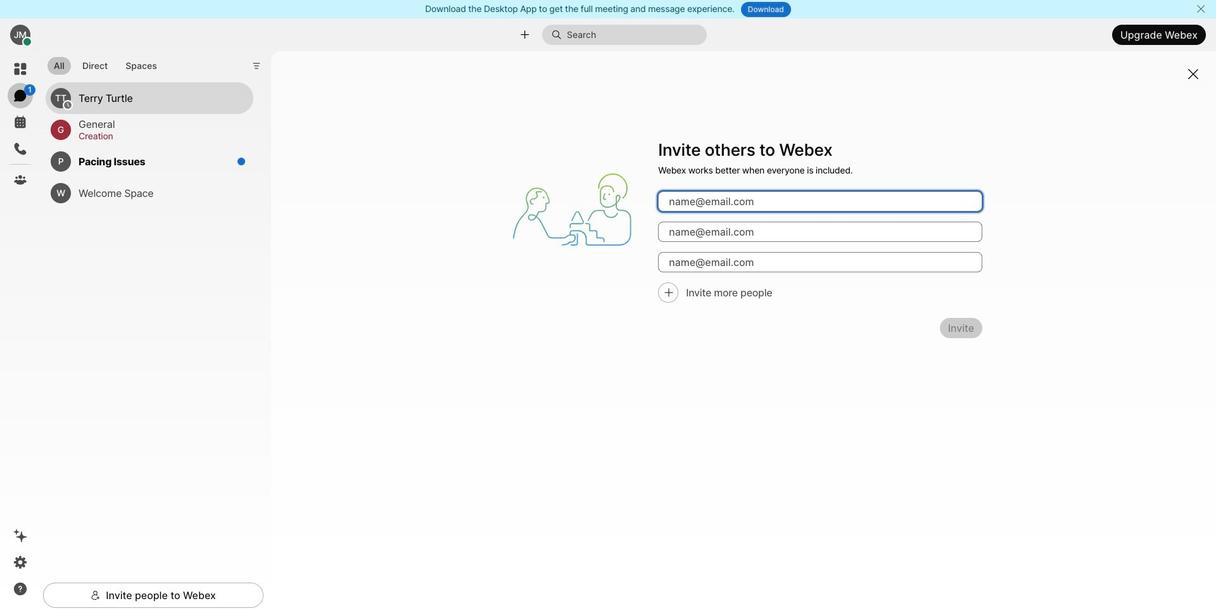 Task type: locate. For each thing, give the bounding box(es) containing it.
1 vertical spatial name@email.com email field
[[658, 222, 983, 242]]

navigation
[[0, 51, 41, 613]]

webex tab list
[[8, 56, 35, 193]]

2 name@email.com email field from the top
[[658, 222, 983, 242]]

tab list
[[44, 50, 166, 79]]

invite others to webex image
[[501, 139, 643, 281]]

3 name@email.com email field from the top
[[658, 252, 983, 273]]

name@email.com email field
[[658, 192, 983, 212], [658, 222, 983, 242], [658, 252, 983, 273]]

creation element
[[79, 129, 238, 143]]

2 vertical spatial name@email.com email field
[[658, 252, 983, 273]]

0 vertical spatial name@email.com email field
[[658, 192, 983, 212]]

welcome space list item
[[46, 177, 253, 209]]



Task type: describe. For each thing, give the bounding box(es) containing it.
general list item
[[46, 114, 253, 146]]

cancel_16 image
[[1196, 4, 1206, 14]]

terry turtle list item
[[46, 82, 253, 114]]

pacing issues, new messages list item
[[46, 146, 253, 177]]

new messages image
[[237, 157, 246, 166]]

1 name@email.com email field from the top
[[658, 192, 983, 212]]



